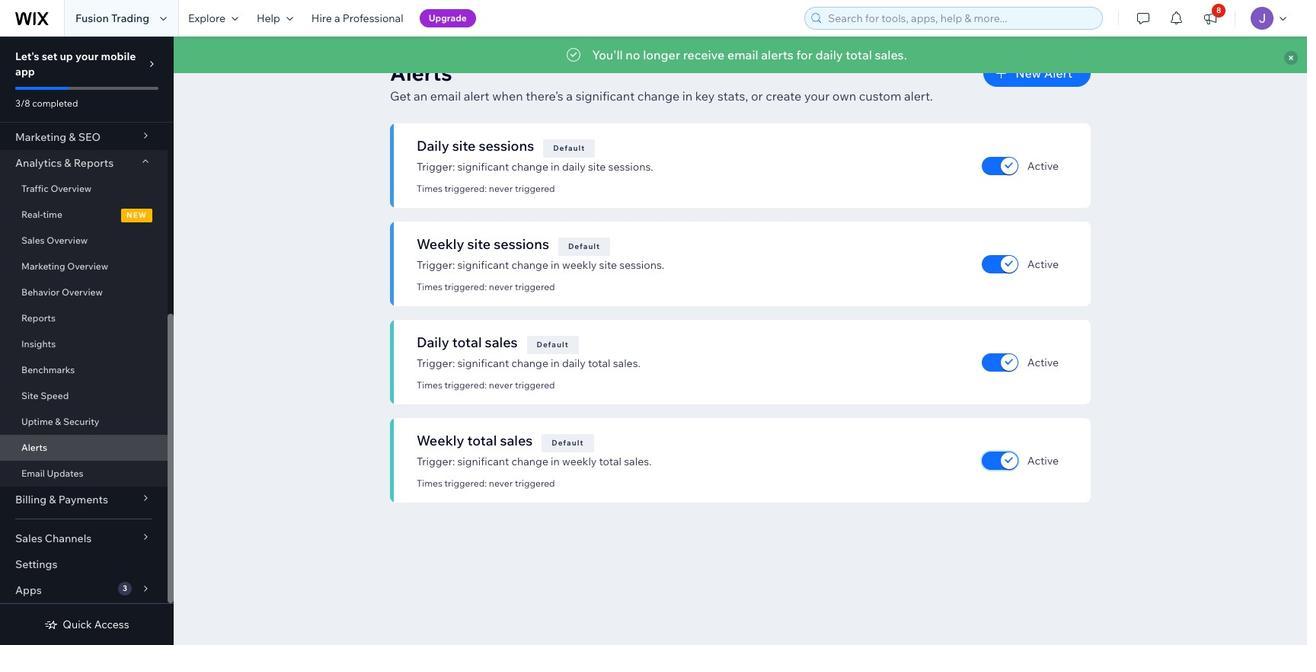Task type: describe. For each thing, give the bounding box(es) containing it.
receive
[[683, 47, 725, 62]]

times triggered: never triggered for weekly total sales
[[417, 478, 555, 489]]

alert
[[464, 88, 490, 104]]

daily total sales
[[417, 334, 518, 351]]

email updates link
[[0, 461, 168, 487]]

sales. inside you'll no longer receive email alerts for daily total sales. alert
[[875, 47, 907, 62]]

weekly for sessions
[[562, 258, 597, 272]]

sales. for weekly total sales
[[624, 455, 652, 468]]

change for daily site sessions
[[512, 160, 548, 174]]

sales channels
[[15, 532, 92, 545]]

upgrade button
[[419, 9, 476, 27]]

benchmarks
[[21, 364, 75, 376]]

daily site sessions
[[417, 137, 534, 155]]

insights link
[[0, 331, 168, 357]]

sessions. for weekly site sessions
[[619, 258, 664, 272]]

uptime & security
[[21, 416, 99, 427]]

alert.
[[904, 88, 933, 104]]

trigger: for daily site sessions
[[417, 160, 455, 174]]

mobile
[[101, 50, 136, 63]]

benchmarks link
[[0, 357, 168, 383]]

in for weekly site sessions
[[551, 258, 560, 272]]

change for daily total sales
[[512, 356, 548, 370]]

site
[[21, 390, 38, 401]]

upgrade
[[429, 12, 467, 24]]

triggered for daily site sessions
[[515, 183, 555, 194]]

active for weekly total sales
[[1027, 454, 1059, 467]]

marketing & seo button
[[0, 124, 168, 150]]

daily for sales
[[562, 356, 586, 370]]

sales overview link
[[0, 228, 168, 254]]

hire
[[311, 11, 332, 25]]

create
[[766, 88, 802, 104]]

quick
[[63, 618, 92, 631]]

site speed
[[21, 390, 69, 401]]

triggered for weekly site sessions
[[515, 281, 555, 293]]

custom
[[859, 88, 901, 104]]

own
[[832, 88, 856, 104]]

real-time
[[21, 209, 62, 220]]

your inside 'alerts get an email alert when there's a significant change in key stats, or create your own custom alert.'
[[804, 88, 830, 104]]

overview for behavior overview
[[62, 286, 103, 298]]

email updates
[[21, 468, 83, 479]]

default for weekly site sessions
[[568, 241, 600, 251]]

trigger: significant change in weekly site sessions.
[[417, 258, 664, 272]]

triggered: for weekly site sessions
[[444, 281, 487, 293]]

help button
[[248, 0, 302, 37]]

3/8 completed
[[15, 98, 78, 109]]

you'll no longer receive email alerts for daily total sales. alert
[[174, 37, 1307, 73]]

total inside alert
[[846, 47, 872, 62]]

& for uptime
[[55, 416, 61, 427]]

alerts for alerts get an email alert when there's a significant change in key stats, or create your own custom alert.
[[390, 59, 452, 86]]

you'll
[[592, 47, 623, 62]]

alert
[[1044, 66, 1073, 81]]

fusion
[[75, 11, 109, 25]]

quick access
[[63, 618, 129, 631]]

trigger: significant change in weekly total sales.
[[417, 455, 652, 468]]

new
[[1016, 66, 1041, 81]]

explore
[[188, 11, 225, 25]]

8 button
[[1194, 0, 1227, 37]]

let's
[[15, 50, 39, 63]]

triggered: for weekly total sales
[[444, 478, 487, 489]]

triggered: for daily total sales
[[444, 379, 487, 391]]

settings
[[15, 558, 57, 571]]

analytics & reports button
[[0, 150, 168, 176]]

in for daily total sales
[[551, 356, 560, 370]]

fusion trading
[[75, 11, 149, 25]]

weekly for sales
[[562, 455, 597, 468]]

default for weekly total sales
[[552, 438, 584, 448]]

weekly for weekly total sales
[[417, 432, 464, 449]]

times for daily total sales
[[417, 379, 442, 391]]

settings link
[[0, 551, 168, 577]]

triggered: for daily site sessions
[[444, 183, 487, 194]]

let's set up your mobile app
[[15, 50, 136, 78]]

times triggered: never triggered for daily site sessions
[[417, 183, 555, 194]]

stats,
[[717, 88, 748, 104]]

uptime & security link
[[0, 409, 168, 435]]

times for weekly total sales
[[417, 478, 442, 489]]

significant inside 'alerts get an email alert when there's a significant change in key stats, or create your own custom alert.'
[[576, 88, 635, 104]]

8
[[1216, 5, 1221, 15]]

speed
[[41, 390, 69, 401]]

sales for sales channels
[[15, 532, 42, 545]]

sidebar element
[[0, 0, 174, 645]]

sales channels button
[[0, 526, 168, 551]]

help
[[257, 11, 280, 25]]

get
[[390, 88, 411, 104]]

security
[[63, 416, 99, 427]]

trading
[[111, 11, 149, 25]]

longer
[[643, 47, 680, 62]]

you'll no longer receive email alerts for daily total sales.
[[592, 47, 907, 62]]

behavior
[[21, 286, 60, 298]]

insights
[[21, 338, 56, 350]]

active for daily total sales
[[1027, 355, 1059, 369]]

& for billing
[[49, 493, 56, 507]]

app
[[15, 65, 35, 78]]

there's
[[526, 88, 563, 104]]

weekly total sales
[[417, 432, 533, 449]]

never for weekly site sessions
[[489, 281, 513, 293]]

times triggered: never triggered for daily total sales
[[417, 379, 555, 391]]

sessions for daily site sessions
[[479, 137, 534, 155]]

triggered for weekly total sales
[[515, 478, 555, 489]]

daily for sessions
[[562, 160, 586, 174]]

Search for tools, apps, help & more... field
[[823, 8, 1098, 29]]

analytics & reports
[[15, 156, 114, 170]]

traffic overview
[[21, 183, 92, 194]]

sales overview
[[21, 235, 88, 246]]

alerts
[[761, 47, 794, 62]]



Task type: locate. For each thing, give the bounding box(es) containing it.
sales up trigger: significant change in daily total sales.
[[485, 334, 518, 351]]

1 horizontal spatial reports
[[74, 156, 114, 170]]

daily for daily total sales
[[417, 334, 449, 351]]

2 triggered from the top
[[515, 281, 555, 293]]

& right billing
[[49, 493, 56, 507]]

quick access button
[[44, 618, 129, 631]]

1 vertical spatial sessions.
[[619, 258, 664, 272]]

0 vertical spatial weekly
[[417, 235, 464, 253]]

email left alerts
[[727, 47, 758, 62]]

2 vertical spatial sales.
[[624, 455, 652, 468]]

overview inside sales overview link
[[47, 235, 88, 246]]

site speed link
[[0, 383, 168, 409]]

new
[[126, 210, 147, 220]]

hire a professional
[[311, 11, 403, 25]]

sales. for daily total sales
[[613, 356, 641, 370]]

triggered down trigger: significant change in daily total sales.
[[515, 379, 555, 391]]

times down daily total sales
[[417, 379, 442, 391]]

a right hire
[[334, 11, 340, 25]]

2 vertical spatial daily
[[562, 356, 586, 370]]

triggered for daily total sales
[[515, 379, 555, 391]]

no
[[626, 47, 640, 62]]

sessions. for daily site sessions
[[608, 160, 653, 174]]

alerts for alerts
[[21, 442, 47, 453]]

payments
[[58, 493, 108, 507]]

overview for sales overview
[[47, 235, 88, 246]]

new alert button
[[984, 59, 1091, 87]]

2 daily from the top
[[417, 334, 449, 351]]

never down trigger: significant change in weekly total sales.
[[489, 478, 513, 489]]

0 vertical spatial email
[[727, 47, 758, 62]]

default for daily total sales
[[537, 340, 569, 350]]

marketing up analytics
[[15, 130, 66, 144]]

overview up "marketing overview"
[[47, 235, 88, 246]]

marketing & seo
[[15, 130, 101, 144]]

default up trigger: significant change in daily site sessions.
[[553, 143, 585, 153]]

& inside uptime & security link
[[55, 416, 61, 427]]

times for daily site sessions
[[417, 183, 442, 194]]

& left seo
[[69, 130, 76, 144]]

significant for daily site sessions
[[457, 160, 509, 174]]

1 vertical spatial your
[[804, 88, 830, 104]]

email
[[727, 47, 758, 62], [430, 88, 461, 104]]

4 active from the top
[[1027, 454, 1059, 467]]

sessions up trigger: significant change in daily site sessions.
[[479, 137, 534, 155]]

trigger: significant change in daily site sessions.
[[417, 160, 653, 174]]

key
[[695, 88, 715, 104]]

times for weekly site sessions
[[417, 281, 442, 293]]

1 times from the top
[[417, 183, 442, 194]]

in inside 'alerts get an email alert when there's a significant change in key stats, or create your own custom alert.'
[[682, 88, 693, 104]]

change
[[637, 88, 680, 104], [512, 160, 548, 174], [512, 258, 548, 272], [512, 356, 548, 370], [512, 455, 548, 468]]

0 vertical spatial sales
[[21, 235, 45, 246]]

updates
[[47, 468, 83, 479]]

traffic
[[21, 183, 49, 194]]

sales for daily total sales
[[485, 334, 518, 351]]

never for weekly total sales
[[489, 478, 513, 489]]

times down "weekly total sales" on the bottom left of page
[[417, 478, 442, 489]]

for
[[796, 47, 813, 62]]

active
[[1027, 159, 1059, 173], [1027, 257, 1059, 271], [1027, 355, 1059, 369], [1027, 454, 1059, 467]]

sessions up the trigger: significant change in weekly site sessions.
[[494, 235, 549, 253]]

in for daily site sessions
[[551, 160, 560, 174]]

sales down real-
[[21, 235, 45, 246]]

reports
[[74, 156, 114, 170], [21, 312, 56, 324]]

change for weekly total sales
[[512, 455, 548, 468]]

0 vertical spatial reports
[[74, 156, 114, 170]]

never for daily total sales
[[489, 379, 513, 391]]

overview for marketing overview
[[67, 261, 108, 272]]

never down trigger: significant change in daily total sales.
[[489, 379, 513, 391]]

default up trigger: significant change in daily total sales.
[[537, 340, 569, 350]]

0 vertical spatial alerts
[[390, 59, 452, 86]]

0 vertical spatial weekly
[[562, 258, 597, 272]]

1 vertical spatial sales
[[15, 532, 42, 545]]

trigger: for weekly site sessions
[[417, 258, 455, 272]]

marketing for marketing & seo
[[15, 130, 66, 144]]

1 horizontal spatial a
[[566, 88, 573, 104]]

1 weekly from the top
[[417, 235, 464, 253]]

change down daily site sessions
[[512, 160, 548, 174]]

triggered
[[515, 183, 555, 194], [515, 281, 555, 293], [515, 379, 555, 391], [515, 478, 555, 489]]

0 vertical spatial your
[[75, 50, 98, 63]]

significant down you'll
[[576, 88, 635, 104]]

in
[[682, 88, 693, 104], [551, 160, 560, 174], [551, 258, 560, 272], [551, 356, 560, 370], [551, 455, 560, 468]]

daily for daily site sessions
[[417, 137, 449, 155]]

active for weekly site sessions
[[1027, 257, 1059, 271]]

daily inside alert
[[816, 47, 843, 62]]

4 never from the top
[[489, 478, 513, 489]]

weekly for weekly site sessions
[[417, 235, 464, 253]]

0 horizontal spatial a
[[334, 11, 340, 25]]

alerts get an email alert when there's a significant change in key stats, or create your own custom alert.
[[390, 59, 933, 104]]

1 horizontal spatial your
[[804, 88, 830, 104]]

2 times from the top
[[417, 281, 442, 293]]

triggered down trigger: significant change in weekly total sales.
[[515, 478, 555, 489]]

triggered: down daily site sessions
[[444, 183, 487, 194]]

overview inside the behavior overview link
[[62, 286, 103, 298]]

trigger: down "weekly total sales" on the bottom left of page
[[417, 455, 455, 468]]

change down weekly site sessions
[[512, 258, 548, 272]]

significant down daily site sessions
[[457, 160, 509, 174]]

a
[[334, 11, 340, 25], [566, 88, 573, 104]]

& for analytics
[[64, 156, 71, 170]]

never down the trigger: significant change in weekly site sessions.
[[489, 281, 513, 293]]

never down trigger: significant change in daily site sessions.
[[489, 183, 513, 194]]

& inside billing & payments popup button
[[49, 493, 56, 507]]

0 vertical spatial daily
[[816, 47, 843, 62]]

times triggered: never triggered down weekly site sessions
[[417, 281, 555, 293]]

0 vertical spatial sessions.
[[608, 160, 653, 174]]

3/8
[[15, 98, 30, 109]]

times triggered: never triggered down "weekly total sales" on the bottom left of page
[[417, 478, 555, 489]]

sales for weekly total sales
[[500, 432, 533, 449]]

behavior overview link
[[0, 280, 168, 305]]

1 never from the top
[[489, 183, 513, 194]]

1 vertical spatial alerts
[[21, 442, 47, 453]]

email inside you'll no longer receive email alerts for daily total sales. alert
[[727, 47, 758, 62]]

0 vertical spatial a
[[334, 11, 340, 25]]

1 triggered from the top
[[515, 183, 555, 194]]

reports link
[[0, 305, 168, 331]]

2 trigger: from the top
[[417, 258, 455, 272]]

change inside 'alerts get an email alert when there's a significant change in key stats, or create your own custom alert.'
[[637, 88, 680, 104]]

1 weekly from the top
[[562, 258, 597, 272]]

2 weekly from the top
[[562, 455, 597, 468]]

alerts
[[390, 59, 452, 86], [21, 442, 47, 453]]

change for weekly site sessions
[[512, 258, 548, 272]]

3
[[123, 583, 127, 593]]

& inside analytics & reports dropdown button
[[64, 156, 71, 170]]

trigger:
[[417, 160, 455, 174], [417, 258, 455, 272], [417, 356, 455, 370], [417, 455, 455, 468]]

sales for sales overview
[[21, 235, 45, 246]]

significant for weekly total sales
[[457, 455, 509, 468]]

alerts up an
[[390, 59, 452, 86]]

sales inside dropdown button
[[15, 532, 42, 545]]

1 active from the top
[[1027, 159, 1059, 173]]

change down daily total sales
[[512, 356, 548, 370]]

times up daily total sales
[[417, 281, 442, 293]]

0 horizontal spatial reports
[[21, 312, 56, 324]]

marketing for marketing overview
[[21, 261, 65, 272]]

3 triggered from the top
[[515, 379, 555, 391]]

reports inside dropdown button
[[74, 156, 114, 170]]

marketing inside popup button
[[15, 130, 66, 144]]

email inside 'alerts get an email alert when there's a significant change in key stats, or create your own custom alert.'
[[430, 88, 461, 104]]

1 horizontal spatial alerts
[[390, 59, 452, 86]]

1 times triggered: never triggered from the top
[[417, 183, 555, 194]]

2 times triggered: never triggered from the top
[[417, 281, 555, 293]]

trigger: down weekly site sessions
[[417, 258, 455, 272]]

significant down daily total sales
[[457, 356, 509, 370]]

a inside 'alerts get an email alert when there's a significant change in key stats, or create your own custom alert.'
[[566, 88, 573, 104]]

1 vertical spatial daily
[[562, 160, 586, 174]]

overview for traffic overview
[[51, 183, 92, 194]]

default up the trigger: significant change in weekly site sessions.
[[568, 241, 600, 251]]

3 triggered: from the top
[[444, 379, 487, 391]]

0 vertical spatial sales.
[[875, 47, 907, 62]]

3 times triggered: never triggered from the top
[[417, 379, 555, 391]]

4 times from the top
[[417, 478, 442, 489]]

alerts up email
[[21, 442, 47, 453]]

email right an
[[430, 88, 461, 104]]

2 never from the top
[[489, 281, 513, 293]]

marketing overview link
[[0, 254, 168, 280]]

overview inside the marketing overview link
[[67, 261, 108, 272]]

1 vertical spatial weekly
[[562, 455, 597, 468]]

sessions for weekly site sessions
[[494, 235, 549, 253]]

significant for weekly site sessions
[[457, 258, 509, 272]]

email
[[21, 468, 45, 479]]

access
[[94, 618, 129, 631]]

1 vertical spatial daily
[[417, 334, 449, 351]]

triggered: down daily total sales
[[444, 379, 487, 391]]

total
[[846, 47, 872, 62], [452, 334, 482, 351], [588, 356, 611, 370], [467, 432, 497, 449], [599, 455, 622, 468]]

traffic overview link
[[0, 176, 168, 202]]

alerts inside sidebar element
[[21, 442, 47, 453]]

2 weekly from the top
[[417, 432, 464, 449]]

overview down analytics & reports
[[51, 183, 92, 194]]

1 triggered: from the top
[[444, 183, 487, 194]]

sessions
[[479, 137, 534, 155], [494, 235, 549, 253]]

uptime
[[21, 416, 53, 427]]

active for daily site sessions
[[1027, 159, 1059, 173]]

significant down weekly site sessions
[[457, 258, 509, 272]]

1 vertical spatial sales
[[500, 432, 533, 449]]

3 active from the top
[[1027, 355, 1059, 369]]

trigger: down daily site sessions
[[417, 160, 455, 174]]

sessions.
[[608, 160, 653, 174], [619, 258, 664, 272]]

2 triggered: from the top
[[444, 281, 487, 293]]

1 vertical spatial email
[[430, 88, 461, 104]]

billing & payments
[[15, 493, 108, 507]]

default up trigger: significant change in weekly total sales.
[[552, 438, 584, 448]]

weekly
[[562, 258, 597, 272], [562, 455, 597, 468]]

set
[[42, 50, 57, 63]]

alerts inside 'alerts get an email alert when there's a significant change in key stats, or create your own custom alert.'
[[390, 59, 452, 86]]

1 horizontal spatial email
[[727, 47, 758, 62]]

analytics
[[15, 156, 62, 170]]

a right 'there's'
[[566, 88, 573, 104]]

triggered: down "weekly total sales" on the bottom left of page
[[444, 478, 487, 489]]

marketing overview
[[21, 261, 108, 272]]

reports down seo
[[74, 156, 114, 170]]

4 triggered: from the top
[[444, 478, 487, 489]]

sales.
[[875, 47, 907, 62], [613, 356, 641, 370], [624, 455, 652, 468]]

times triggered: never triggered for weekly site sessions
[[417, 281, 555, 293]]

behavior overview
[[21, 286, 103, 298]]

your inside let's set up your mobile app
[[75, 50, 98, 63]]

change down longer
[[637, 88, 680, 104]]

3 trigger: from the top
[[417, 356, 455, 370]]

overview inside traffic overview link
[[51, 183, 92, 194]]

marketing up the behavior
[[21, 261, 65, 272]]

1 vertical spatial sessions
[[494, 235, 549, 253]]

3 times from the top
[[417, 379, 442, 391]]

1 vertical spatial a
[[566, 88, 573, 104]]

times triggered: never triggered down daily total sales
[[417, 379, 555, 391]]

triggered:
[[444, 183, 487, 194], [444, 281, 487, 293], [444, 379, 487, 391], [444, 478, 487, 489]]

up
[[60, 50, 73, 63]]

times triggered: never triggered down daily site sessions
[[417, 183, 555, 194]]

1 vertical spatial weekly
[[417, 432, 464, 449]]

trigger: significant change in daily total sales.
[[417, 356, 641, 370]]

2 active from the top
[[1027, 257, 1059, 271]]

default for daily site sessions
[[553, 143, 585, 153]]

significant down "weekly total sales" on the bottom left of page
[[457, 455, 509, 468]]

4 times triggered: never triggered from the top
[[417, 478, 555, 489]]

never for daily site sessions
[[489, 183, 513, 194]]

3 never from the top
[[489, 379, 513, 391]]

triggered down trigger: significant change in daily site sessions.
[[515, 183, 555, 194]]

triggered down the trigger: significant change in weekly site sessions.
[[515, 281, 555, 293]]

real-
[[21, 209, 43, 220]]

& down the "marketing & seo"
[[64, 156, 71, 170]]

triggered: down weekly site sessions
[[444, 281, 487, 293]]

1 trigger: from the top
[[417, 160, 455, 174]]

0 horizontal spatial alerts
[[21, 442, 47, 453]]

new alert
[[1016, 66, 1073, 81]]

trigger: for weekly total sales
[[417, 455, 455, 468]]

1 vertical spatial sales.
[[613, 356, 641, 370]]

in for weekly total sales
[[551, 455, 560, 468]]

weekly site sessions
[[417, 235, 549, 253]]

times
[[417, 183, 442, 194], [417, 281, 442, 293], [417, 379, 442, 391], [417, 478, 442, 489]]

4 trigger: from the top
[[417, 455, 455, 468]]

0 vertical spatial sessions
[[479, 137, 534, 155]]

overview down sales overview link
[[67, 261, 108, 272]]

0 vertical spatial sales
[[485, 334, 518, 351]]

daily
[[816, 47, 843, 62], [562, 160, 586, 174], [562, 356, 586, 370]]

channels
[[45, 532, 92, 545]]

hire a professional link
[[302, 0, 413, 37]]

times down daily site sessions
[[417, 183, 442, 194]]

significant for daily total sales
[[457, 356, 509, 370]]

overview down the marketing overview link
[[62, 286, 103, 298]]

trigger: down daily total sales
[[417, 356, 455, 370]]

an
[[414, 88, 428, 104]]

your right up
[[75, 50, 98, 63]]

reports up insights
[[21, 312, 56, 324]]

& for marketing
[[69, 130, 76, 144]]

apps
[[15, 583, 42, 597]]

time
[[43, 209, 62, 220]]

marketing
[[15, 130, 66, 144], [21, 261, 65, 272]]

your left own
[[804, 88, 830, 104]]

sales
[[21, 235, 45, 246], [15, 532, 42, 545]]

1 daily from the top
[[417, 137, 449, 155]]

& right the uptime
[[55, 416, 61, 427]]

completed
[[32, 98, 78, 109]]

change down "weekly total sales" on the bottom left of page
[[512, 455, 548, 468]]

when
[[492, 88, 523, 104]]

1 vertical spatial reports
[[21, 312, 56, 324]]

1 vertical spatial marketing
[[21, 261, 65, 272]]

alerts link
[[0, 435, 168, 461]]

trigger: for daily total sales
[[417, 356, 455, 370]]

sales up settings
[[15, 532, 42, 545]]

0 vertical spatial marketing
[[15, 130, 66, 144]]

4 triggered from the top
[[515, 478, 555, 489]]

&
[[69, 130, 76, 144], [64, 156, 71, 170], [55, 416, 61, 427], [49, 493, 56, 507]]

overview
[[51, 183, 92, 194], [47, 235, 88, 246], [67, 261, 108, 272], [62, 286, 103, 298]]

or
[[751, 88, 763, 104]]

& inside marketing & seo popup button
[[69, 130, 76, 144]]

0 vertical spatial daily
[[417, 137, 449, 155]]

0 horizontal spatial email
[[430, 88, 461, 104]]

billing & payments button
[[0, 487, 168, 513]]

your
[[75, 50, 98, 63], [804, 88, 830, 104]]

professional
[[343, 11, 403, 25]]

sales up trigger: significant change in weekly total sales.
[[500, 432, 533, 449]]

default
[[553, 143, 585, 153], [568, 241, 600, 251], [537, 340, 569, 350], [552, 438, 584, 448]]

0 horizontal spatial your
[[75, 50, 98, 63]]



Task type: vqa. For each thing, say whether or not it's contained in the screenshot.
first Daily
yes



